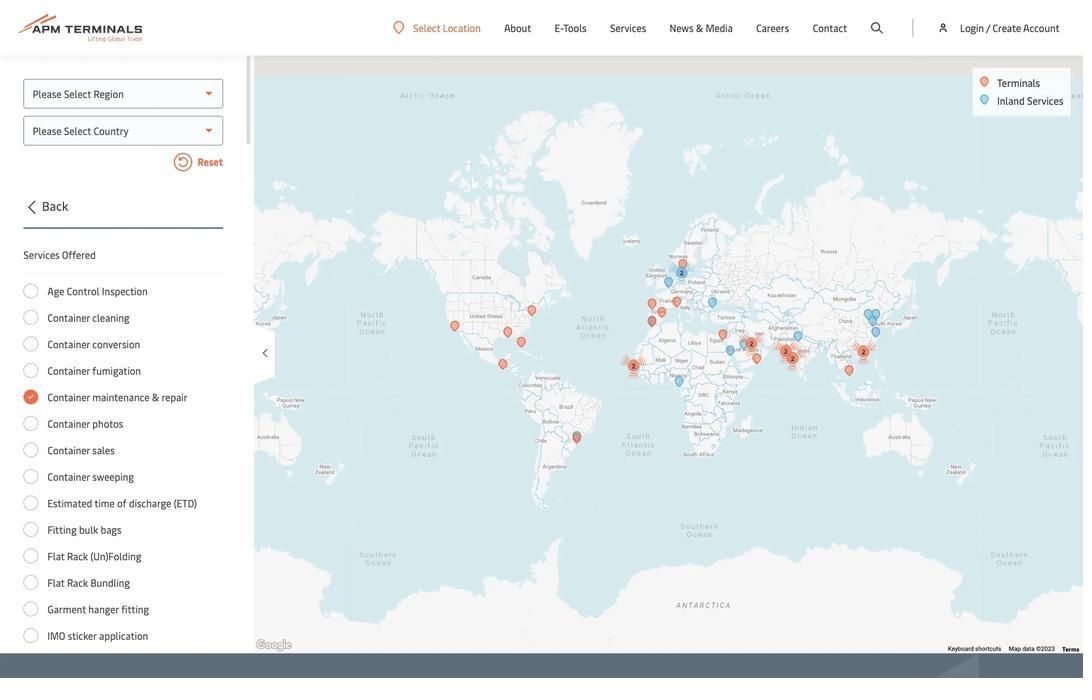 Task type: locate. For each thing, give the bounding box(es) containing it.
garment
[[47, 602, 86, 616]]

container
[[47, 311, 90, 324], [47, 337, 90, 351], [47, 364, 90, 377], [47, 390, 90, 404], [47, 417, 90, 430], [47, 443, 90, 457], [47, 470, 90, 483]]

container up estimated
[[47, 470, 90, 483]]

container for container cleaning
[[47, 311, 90, 324]]

services
[[610, 21, 646, 35], [1027, 94, 1064, 107], [23, 248, 60, 261]]

1 horizontal spatial &
[[696, 21, 703, 35]]

2
[[680, 269, 683, 277], [749, 340, 753, 348], [784, 348, 788, 355], [862, 348, 865, 356], [791, 355, 794, 363], [632, 363, 635, 370]]

container down "container conversion"
[[47, 364, 90, 377]]

keyboard shortcuts
[[948, 646, 1002, 652]]

Flat Rack Bundling radio
[[23, 575, 38, 590]]

map data ©2023
[[1009, 646, 1055, 652]]

container down the age
[[47, 311, 90, 324]]

0 horizontal spatial &
[[152, 390, 159, 404]]

4 container from the top
[[47, 390, 90, 404]]

back
[[42, 197, 68, 214]]

container sweeping
[[47, 470, 134, 483]]

Container photos radio
[[23, 416, 38, 431]]

flat right flat rack  (un)folding option
[[47, 549, 65, 563]]

& left repair on the bottom of page
[[152, 390, 159, 404]]

estimated time of discharge (etd)
[[47, 496, 197, 510]]

login / create account link
[[937, 0, 1060, 55]]

create
[[993, 21, 1021, 35]]

container maintenance & repair
[[47, 390, 188, 404]]

Container cleaning radio
[[23, 310, 38, 325]]

garment hanger fitting
[[47, 602, 149, 616]]

2 flat from the top
[[47, 576, 65, 589]]

1 flat from the top
[[47, 549, 65, 563]]

sales
[[92, 443, 115, 457]]

Container maintenance & repair radio
[[23, 390, 38, 404]]

imo
[[47, 629, 65, 642]]

flat
[[47, 549, 65, 563], [47, 576, 65, 589]]

2 horizontal spatial services
[[1027, 94, 1064, 107]]

time
[[95, 496, 115, 510]]

0 vertical spatial rack
[[67, 549, 88, 563]]

login
[[960, 21, 984, 35]]

select location
[[413, 21, 481, 34]]

offered
[[62, 248, 96, 261]]

conversion
[[92, 337, 140, 351]]

reset button
[[23, 153, 223, 174]]

©2023
[[1036, 646, 1055, 652]]

& right news
[[696, 21, 703, 35]]

container photos
[[47, 417, 123, 430]]

container sales
[[47, 443, 115, 457]]

e-
[[555, 21, 564, 35]]

services left offered
[[23, 248, 60, 261]]

1 vertical spatial &
[[152, 390, 159, 404]]

2 vertical spatial services
[[23, 248, 60, 261]]

0 vertical spatial flat
[[47, 549, 65, 563]]

news
[[670, 21, 694, 35]]

services right tools
[[610, 21, 646, 35]]

location
[[443, 21, 481, 34]]

0 vertical spatial &
[[696, 21, 703, 35]]

container down 'container photos'
[[47, 443, 90, 457]]

inland
[[997, 94, 1025, 107]]

container for container sweeping
[[47, 470, 90, 483]]

maintenance
[[92, 390, 150, 404]]

photos
[[92, 417, 123, 430]]

discharge
[[129, 496, 171, 510]]

0 horizontal spatial services
[[23, 248, 60, 261]]

1 container from the top
[[47, 311, 90, 324]]

keyboard
[[948, 646, 974, 652]]

data
[[1023, 646, 1035, 652]]

1 vertical spatial rack
[[67, 576, 88, 589]]

rack down fitting bulk bags
[[67, 549, 88, 563]]

flat right flat rack bundling option
[[47, 576, 65, 589]]

container for container photos
[[47, 417, 90, 430]]

1 vertical spatial flat
[[47, 576, 65, 589]]

7 container from the top
[[47, 470, 90, 483]]

0 vertical spatial services
[[610, 21, 646, 35]]

flat for flat rack  (un)folding
[[47, 549, 65, 563]]

fitting
[[47, 523, 77, 536]]

3 container from the top
[[47, 364, 90, 377]]

rack for (un)folding
[[67, 549, 88, 563]]

container for container conversion
[[47, 337, 90, 351]]

shortcuts
[[975, 646, 1002, 652]]

/
[[986, 21, 990, 35]]

1 rack from the top
[[67, 549, 88, 563]]

Flat Rack  (Un)Folding radio
[[23, 549, 38, 564]]

6 container from the top
[[47, 443, 90, 457]]

Age Control Inspection radio
[[23, 284, 38, 298]]

IMO sticker application radio
[[23, 628, 38, 643]]

imo sticker application
[[47, 629, 148, 642]]

contact button
[[813, 0, 847, 55]]

services button
[[610, 0, 646, 55]]

services down terminals
[[1027, 94, 1064, 107]]

about
[[504, 21, 531, 35]]

container up 'container sales'
[[47, 417, 90, 430]]

age
[[47, 284, 64, 298]]

bulk
[[79, 523, 98, 536]]

Fitting bulk bags radio
[[23, 522, 38, 537]]

container fumigation
[[47, 364, 141, 377]]

2 rack from the top
[[67, 576, 88, 589]]

about button
[[504, 0, 531, 55]]

e-tools
[[555, 21, 587, 35]]

container up 'container photos'
[[47, 390, 90, 404]]

repair
[[162, 390, 188, 404]]

hanger
[[88, 602, 119, 616]]

back button
[[20, 197, 223, 229]]

5 container from the top
[[47, 417, 90, 430]]

Container conversion radio
[[23, 337, 38, 351]]

services for services
[[610, 21, 646, 35]]

2 container from the top
[[47, 337, 90, 351]]

terminals
[[997, 76, 1040, 89]]

container down container cleaning
[[47, 337, 90, 351]]

&
[[696, 21, 703, 35], [152, 390, 159, 404]]

map
[[1009, 646, 1021, 652]]

sticker
[[68, 629, 97, 642]]

estimated
[[47, 496, 92, 510]]

1 horizontal spatial services
[[610, 21, 646, 35]]

rack
[[67, 549, 88, 563], [67, 576, 88, 589]]

control
[[67, 284, 99, 298]]

google image
[[253, 638, 294, 654]]

rack up the garment at the left of page
[[67, 576, 88, 589]]



Task type: describe. For each thing, give the bounding box(es) containing it.
container cleaning
[[47, 311, 129, 324]]

Container sales radio
[[23, 443, 38, 457]]

tools
[[564, 21, 587, 35]]

news & media button
[[670, 0, 733, 55]]

news & media
[[670, 21, 733, 35]]

select
[[413, 21, 440, 34]]

fitting
[[121, 602, 149, 616]]

fitting bulk bags
[[47, 523, 122, 536]]

flat rack  (un)folding
[[47, 549, 141, 563]]

terms link
[[1063, 645, 1080, 654]]

services offered
[[23, 248, 96, 261]]

fumigation
[[92, 364, 141, 377]]

container conversion
[[47, 337, 140, 351]]

bundling
[[90, 576, 130, 589]]

rack for bundling
[[67, 576, 88, 589]]

contact
[[813, 21, 847, 35]]

1 vertical spatial services
[[1027, 94, 1064, 107]]

inspection
[[102, 284, 148, 298]]

map region
[[190, 0, 1083, 678]]

sweeping
[[92, 470, 134, 483]]

2 2
[[784, 348, 794, 363]]

age control inspection
[[47, 284, 148, 298]]

flat for flat rack bundling
[[47, 576, 65, 589]]

Container fumigation radio
[[23, 363, 38, 378]]

of
[[117, 496, 127, 510]]

login / create account
[[960, 21, 1060, 35]]

e-tools button
[[555, 0, 587, 55]]

careers button
[[756, 0, 789, 55]]

flat rack bundling
[[47, 576, 130, 589]]

container for container sales
[[47, 443, 90, 457]]

careers
[[756, 21, 789, 35]]

media
[[706, 21, 733, 35]]

container for container fumigation
[[47, 364, 90, 377]]

account
[[1023, 21, 1060, 35]]

inland services
[[997, 94, 1064, 107]]

keyboard shortcuts button
[[948, 645, 1002, 654]]

Garment hanger fitting radio
[[23, 602, 38, 617]]

reset
[[195, 155, 223, 168]]

Container sweeping radio
[[23, 469, 38, 484]]

container for container maintenance & repair
[[47, 390, 90, 404]]

application
[[99, 629, 148, 642]]

(etd)
[[174, 496, 197, 510]]

& inside popup button
[[696, 21, 703, 35]]

cleaning
[[92, 311, 129, 324]]

services for services offered
[[23, 248, 60, 261]]

Estimated time of discharge (ETD) radio
[[23, 496, 38, 511]]

select location button
[[394, 21, 481, 34]]

terms
[[1063, 645, 1080, 654]]

bags
[[101, 523, 122, 536]]

(un)folding
[[90, 549, 141, 563]]



Task type: vqa. For each thing, say whether or not it's contained in the screenshot.
TRACK
no



